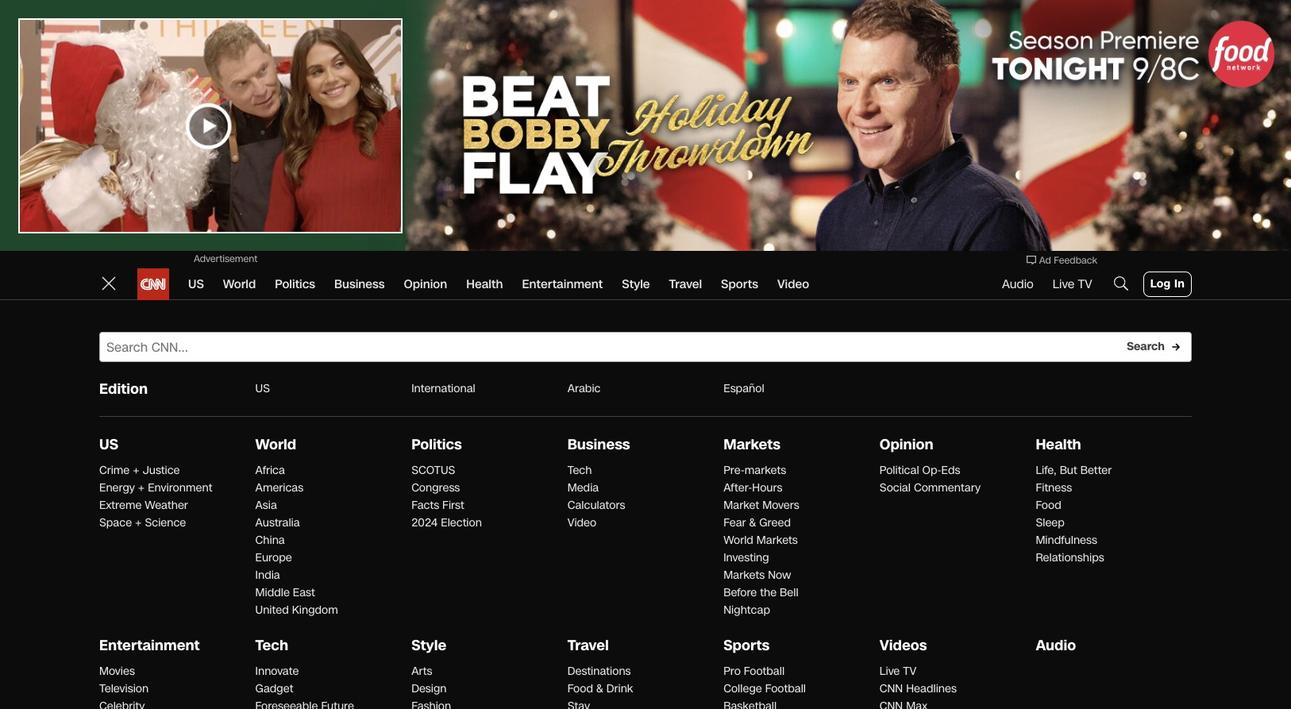 Task type: describe. For each thing, give the bounding box(es) containing it.
0 vertical spatial hamas
[[303, 326, 344, 344]]

weather
[[145, 498, 188, 513]]

many
[[857, 542, 900, 565]]

log in
[[1151, 277, 1185, 292]]

unrecognizable
[[1033, 627, 1128, 646]]

travel for the topmost "travel" link
[[669, 277, 702, 292]]

audio tug of war
[[1009, 326, 1118, 344]]

1 vertical spatial opinion link
[[880, 435, 934, 455]]

1 horizontal spatial entertainment link
[[522, 269, 603, 300]]

social
[[880, 481, 911, 496]]

trump's day in court was a rude awakening
[[122, 371, 610, 463]]

greed
[[760, 516, 791, 531]]

iron
[[1101, 645, 1125, 663]]

politics for politics
[[275, 277, 315, 292]]

1 vertical spatial live tv link
[[880, 664, 917, 679]]

house
[[711, 642, 750, 661]]

scale
[[818, 688, 851, 706]]

2 horizontal spatial us
[[255, 381, 270, 396]]

guides
[[950, 326, 990, 344]]

is
[[735, 522, 748, 544]]

0 vertical spatial +
[[133, 463, 140, 478]]

0 horizontal spatial travel link
[[568, 636, 609, 656]]

2 vertical spatial markets
[[724, 568, 765, 583]]

united
[[255, 603, 289, 618]]

opinion political op-eds social commentary
[[880, 435, 981, 496]]

fitness
[[1036, 481, 1073, 496]]

israel inside netanyahu: israel will control gaza security after war ends
[[839, 597, 873, 615]]

relationships
[[1036, 551, 1105, 566]]

design
[[412, 682, 447, 697]]

0 vertical spatial travel link
[[669, 269, 702, 300]]

& inside destinations food & drink
[[597, 682, 604, 697]]

0 horizontal spatial election
[[389, 326, 436, 344]]

australia
[[255, 516, 300, 531]]

0 vertical spatial football
[[744, 664, 785, 679]]

life, but better link
[[1036, 463, 1113, 478]]

investing
[[724, 551, 770, 566]]

1 vertical spatial entertainment link
[[99, 636, 200, 656]]

after
[[808, 615, 838, 633]]

against for israel
[[834, 642, 879, 661]]

food inside health life, but better fitness food sleep mindfulness relationships
[[1036, 498, 1062, 513]]

español
[[724, 381, 765, 396]]

second
[[535, 326, 579, 344]]

in for these
[[899, 688, 910, 706]]

innovate gadget
[[255, 664, 299, 697]]

movies television
[[99, 664, 149, 697]]

as
[[1132, 627, 1147, 646]]

1 vertical spatial world link
[[255, 435, 296, 455]]

arts design
[[412, 664, 447, 697]]

the world is turning against israel's war in gaza – and many israelis don't understand why
[[652, 522, 900, 585]]

war inside these charts show the scale of loss in the israel-hamas war
[[781, 705, 804, 710]]

space + science link
[[99, 516, 186, 531]]

1 horizontal spatial business link
[[568, 435, 631, 455]]

political op-eds link
[[880, 463, 961, 478]]

ad
[[1040, 254, 1052, 267]]

was
[[504, 371, 577, 422]]

0 vertical spatial world link
[[223, 269, 256, 300]]

food & drink link
[[568, 682, 634, 697]]

0 vertical spatial of
[[1080, 326, 1091, 344]]

king'
[[971, 682, 1003, 700]]

0 vertical spatial style link
[[622, 269, 650, 300]]

updates for live updates israel-hamas war
[[205, 326, 259, 344]]

innovate link
[[255, 664, 299, 679]]

europe
[[255, 551, 292, 566]]

headlines inside live tv cnn headlines
[[907, 682, 957, 697]]

tel aviv, israel - november 4: families of kidnapped hostages join thousands of supporters in a protest to demand that israeli prime minister benjamin netanyahu secure the release of israeli hostages, at the family of hostages square outside the kirya (hakirya) on november 4, 2023 in tel aviv, israel. family members have erected tents and began sleeping in the square last night to reaffirm their commitment that the emergency government see them and bringing the hostages back should be the first priority. they have said they will stay there until every hostage is returned to israel. as israel's response to hamas's oct 7 attacks entered its fourth week, the israeli pm said the current war would be a long one and would amount to a "second war of independence." in the wake hamas's attacks that left 1,400 dead and 230 kidnapped, israel launched a sustained bombardment of the gaza strip and began a ground invasion to vanquish the militant group that governs the palestinian territory. (photo by dan kitwood/getty images) image
[[652, 369, 913, 516]]

1 vertical spatial +
[[138, 481, 145, 496]]

east
[[293, 586, 315, 601]]

the left scale
[[794, 688, 814, 706]]

0 vertical spatial audio
[[1003, 277, 1034, 292]]

drink
[[607, 682, 634, 697]]

a for zac efron looks unrecognizable as a wrestler on the set of 'the iron claw'
[[1151, 627, 1158, 646]]

0 horizontal spatial us link
[[99, 435, 118, 455]]

0 horizontal spatial style link
[[412, 636, 447, 656]]

fear & greed link
[[724, 516, 791, 531]]

1 vertical spatial audio
[[1009, 326, 1047, 344]]

video player region
[[932, 369, 1193, 516]]

0 vertical spatial us
[[188, 277, 204, 292]]

blackhawks
[[791, 326, 861, 344]]

europe link
[[255, 551, 292, 566]]

cnn headlines link
[[880, 682, 957, 697]]

0 vertical spatial sports link
[[722, 269, 759, 300]]

log in link
[[1144, 272, 1193, 297]]

'the
[[1069, 645, 1097, 663]]

americas link
[[255, 481, 304, 496]]

markets pre-markets after-hours market movers fear & greed world markets investing markets now before the bell nightcap
[[724, 435, 800, 618]]

health for health
[[467, 277, 503, 292]]

0 horizontal spatial opinion link
[[404, 269, 448, 300]]

0 vertical spatial cnn
[[1066, 539, 1101, 561]]

these
[[671, 688, 709, 706]]

israel inside white house warns israel against reoccupying gaza
[[796, 642, 830, 661]]

2 vertical spatial audio
[[1036, 636, 1077, 656]]

1 horizontal spatial video
[[778, 277, 810, 292]]

guilty
[[1080, 682, 1114, 700]]

business for business tech media calculators video
[[568, 435, 631, 455]]

zac efron looks unrecognizable as a wrestler on the set of 'the iron claw'
[[932, 627, 1163, 663]]

after-hours link
[[724, 481, 783, 496]]

a for trump's day in court was a rude awakening
[[589, 371, 610, 422]]

israel- inside these charts show the scale of loss in the israel-hamas war
[[696, 705, 734, 710]]

business for business
[[335, 277, 385, 292]]

feedback
[[1055, 254, 1098, 267]]

crime
[[99, 463, 130, 478]]

destinations
[[568, 664, 631, 679]]

0 vertical spatial israel-
[[267, 326, 303, 344]]

mindfulness link
[[1036, 533, 1098, 548]]

awakening
[[316, 412, 510, 463]]

political
[[880, 463, 920, 478]]

election inside politics scotus congress facts first 2024 election
[[441, 516, 482, 531]]

0 vertical spatial audio link
[[1003, 277, 1034, 292]]

watch
[[932, 539, 982, 561]]

2024 election link
[[412, 516, 482, 531]]

1 horizontal spatial scotus
[[482, 326, 532, 344]]

against for turning
[[814, 522, 871, 544]]

2024
[[412, 516, 438, 531]]

nightcap
[[724, 603, 771, 618]]

television link
[[99, 682, 149, 697]]

style for the topmost style link
[[622, 277, 650, 292]]

these charts show the scale of loss in the israel-hamas war link
[[671, 688, 913, 710]]

videos
[[880, 636, 928, 656]]

movies
[[99, 664, 135, 679]]

food link
[[1036, 498, 1062, 513]]

live for live tv cnn headlines
[[880, 664, 900, 679]]

war
[[1095, 326, 1118, 344]]

opinion for opinion political op-eds social commentary
[[880, 435, 934, 455]]

netanyahu: israel will control gaza security after war ends
[[671, 597, 899, 633]]

of inside these charts show the scale of loss in the israel-hamas war
[[855, 688, 867, 706]]

social commentary link
[[880, 481, 981, 496]]

0 horizontal spatial tech
[[255, 636, 288, 656]]

arts
[[412, 664, 433, 679]]

the inside markets pre-markets after-hours market movers fear & greed world markets investing markets now before the bell nightcap
[[761, 586, 777, 601]]

1 horizontal spatial video link
[[778, 269, 810, 300]]

0 horizontal spatial business link
[[335, 269, 385, 300]]

white house warns israel against reoccupying gaza
[[671, 642, 879, 678]]

world inside markets pre-markets after-hours market movers fear & greed world markets investing markets now before the bell nightcap
[[724, 533, 754, 548]]

and
[[823, 542, 852, 565]]

gadget
[[255, 682, 294, 697]]

after-
[[724, 481, 753, 496]]

zac efron looks unrecognizable as a wrestler on the set of 'the iron claw' link
[[932, 627, 1193, 663]]

but
[[1060, 463, 1078, 478]]

0 vertical spatial markets
[[724, 435, 781, 455]]

war inside netanyahu: israel will control gaza security after war ends
[[842, 615, 865, 633]]

calculators
[[568, 498, 626, 513]]

fear
[[724, 516, 747, 531]]

tech inside business tech media calculators video
[[568, 463, 592, 478]]

television
[[99, 682, 149, 697]]

0 horizontal spatial video link
[[568, 516, 597, 531]]

scotus second amendment link
[[482, 326, 673, 344]]

1 vertical spatial markets
[[757, 533, 798, 548]]

environment
[[148, 481, 212, 496]]

0 horizontal spatial tech link
[[255, 636, 288, 656]]

holiday gift guides link
[[881, 326, 1009, 344]]

election day
[[389, 326, 462, 344]]

1 vertical spatial us link
[[255, 381, 270, 397]]

Search search field
[[99, 332, 1193, 362]]

sports for the topmost sports link
[[722, 277, 759, 292]]

gift
[[928, 326, 947, 344]]

the inside zac efron looks unrecognizable as a wrestler on the set of 'the iron claw'
[[1006, 645, 1026, 663]]

& inside markets pre-markets after-hours market movers fear & greed world markets investing markets now before the bell nightcap
[[750, 516, 757, 531]]

gaza inside the world is turning against israel's war in gaza – and many israelis don't understand why
[[767, 542, 805, 565]]

2 vertical spatial +
[[135, 516, 142, 531]]

live updates
[[671, 597, 757, 615]]

tug
[[1055, 326, 1076, 344]]



Task type: vqa. For each thing, say whether or not it's contained in the screenshot.
college
yes



Task type: locate. For each thing, give the bounding box(es) containing it.
better
[[1081, 463, 1113, 478]]

holiday
[[881, 326, 924, 344]]

markets up pre-markets link
[[724, 435, 781, 455]]

sports up chicago
[[722, 277, 759, 292]]

us link
[[188, 269, 204, 300], [255, 381, 270, 397], [99, 435, 118, 455]]

search icon image
[[1112, 274, 1131, 293]]

health link up election day link at the left top of page
[[467, 269, 503, 300]]

charts
[[713, 688, 753, 706]]

1 vertical spatial video
[[568, 516, 597, 531]]

in inside trump's day in court was a rude awakening
[[353, 371, 386, 422]]

tv for live tv
[[1079, 277, 1093, 292]]

entertainment link up movies
[[99, 636, 200, 656]]

1 horizontal spatial us
[[188, 277, 204, 292]]

0 vertical spatial politics link
[[275, 269, 315, 300]]

2 vertical spatial gaza
[[752, 660, 784, 678]]

updates down don't
[[702, 597, 757, 615]]

progress bar slider
[[932, 514, 1193, 516]]

life,
[[1036, 463, 1057, 478]]

1 vertical spatial hamas
[[734, 705, 777, 710]]

style link up arts link
[[412, 636, 447, 656]]

design link
[[412, 682, 447, 697]]

1 horizontal spatial health link
[[1036, 435, 1082, 455]]

1 vertical spatial tech
[[255, 636, 288, 656]]

0 vertical spatial style
[[622, 277, 650, 292]]

of left loss
[[855, 688, 867, 706]]

energy + environment link
[[99, 481, 212, 496]]

pro football college football
[[724, 664, 807, 697]]

sports link up pro football link
[[724, 636, 770, 656]]

markets down "greed"
[[757, 533, 798, 548]]

politics for politics scotus congress facts first 2024 election
[[412, 435, 462, 455]]

+ down extreme weather link
[[135, 516, 142, 531]]

politics up scotus link
[[412, 435, 462, 455]]

politics link up live updates israel-hamas war
[[275, 269, 315, 300]]

congress
[[412, 481, 460, 496]]

bell
[[780, 586, 799, 601]]

video up trending chicago blackhawks at the top right
[[778, 277, 810, 292]]

opinion link up "political"
[[880, 435, 934, 455]]

pleads
[[1035, 682, 1076, 700]]

cnn inside live tv cnn headlines
[[880, 682, 904, 697]]

china
[[255, 533, 285, 548]]

netanyahu:
[[765, 597, 835, 615]]

food down destinations
[[568, 682, 594, 697]]

loss
[[871, 688, 895, 706]]

0 horizontal spatial scotus
[[412, 463, 456, 478]]

a inside trump's day in court was a rude awakening
[[589, 371, 610, 422]]

audio link
[[1003, 277, 1034, 292], [1036, 636, 1077, 656]]

Search text field
[[99, 332, 1193, 362]]

style
[[622, 277, 650, 292], [412, 636, 447, 656]]

live tv link down videos link
[[880, 664, 917, 679]]

0 horizontal spatial audio link
[[1003, 277, 1034, 292]]

zac
[[932, 627, 955, 646]]

us crime + justice energy + environment extreme weather space + science
[[99, 435, 212, 531]]

watch the latest cnn headlines
[[932, 539, 1182, 561]]

the down reoccupying
[[671, 705, 692, 710]]

species
[[1079, 700, 1127, 710]]

opinion up election day
[[404, 277, 448, 292]]

hamas inside these charts show the scale of loss in the israel-hamas war
[[734, 705, 777, 710]]

world up africa link
[[255, 435, 296, 455]]

food up progress bar slider
[[1036, 498, 1062, 513]]

a inside zac efron looks unrecognizable as a wrestler on the set of 'the iron claw'
[[1151, 627, 1158, 646]]

0 vertical spatial tech
[[568, 463, 592, 478]]

& down destinations
[[597, 682, 604, 697]]

of right set
[[1053, 645, 1065, 663]]

efron
[[959, 627, 992, 646]]

world for world africa americas asia australia china europe india middle east united kingdom
[[255, 435, 296, 455]]

scotus link
[[412, 463, 456, 478]]

style up arts link
[[412, 636, 447, 656]]

israel- up day at the bottom left of the page
[[267, 326, 303, 344]]

in inside the world is turning against israel's war in gaza – and many israelis don't understand why
[[748, 542, 762, 565]]

0 horizontal spatial in
[[353, 371, 386, 422]]

2 horizontal spatial us link
[[255, 381, 270, 397]]

business
[[335, 277, 385, 292], [568, 435, 631, 455]]

& right is
[[750, 516, 757, 531]]

0 vertical spatial entertainment
[[522, 277, 603, 292]]

health
[[467, 277, 503, 292], [1036, 435, 1082, 455]]

0 horizontal spatial hamas
[[303, 326, 344, 344]]

close menu icon image
[[99, 274, 118, 293]]

of right tug
[[1080, 326, 1091, 344]]

entertainment up scotus second amendment
[[522, 277, 603, 292]]

1 horizontal spatial live tv link
[[1053, 277, 1093, 292]]

entertainment up movies
[[99, 636, 200, 656]]

opinion link up election day
[[404, 269, 448, 300]]

0 horizontal spatial style
[[412, 636, 447, 656]]

1 horizontal spatial tech
[[568, 463, 592, 478]]

gadget link
[[255, 682, 294, 697]]

hamas up day at the bottom left of the page
[[303, 326, 344, 344]]

1 vertical spatial audio link
[[1036, 636, 1077, 656]]

1 horizontal spatial style
[[622, 277, 650, 292]]

world inside "world africa americas asia australia china europe india middle east united kingdom"
[[255, 435, 296, 455]]

against inside white house warns israel against reoccupying gaza
[[834, 642, 879, 661]]

1 vertical spatial cnn
[[880, 682, 904, 697]]

before the bell link
[[724, 586, 799, 601]]

1 vertical spatial world
[[255, 435, 296, 455]]

1 horizontal spatial audio link
[[1036, 636, 1077, 656]]

0 vertical spatial video
[[778, 277, 810, 292]]

the
[[652, 522, 681, 544]]

live up loss
[[880, 664, 900, 679]]

against up why
[[814, 522, 871, 544]]

1 horizontal spatial opinion link
[[880, 435, 934, 455]]

in up markets now 'link'
[[748, 542, 762, 565]]

0 horizontal spatial updates
[[205, 326, 259, 344]]

travel up destinations link
[[568, 636, 609, 656]]

1 vertical spatial politics link
[[412, 435, 462, 455]]

in for the
[[748, 542, 762, 565]]

1 vertical spatial football
[[766, 682, 807, 697]]

opinion inside opinion political op-eds social commentary
[[880, 435, 934, 455]]

college
[[724, 682, 763, 697]]

gaza inside netanyahu: israel will control gaza security after war ends
[[719, 615, 751, 633]]

travel for the left "travel" link
[[568, 636, 609, 656]]

1 vertical spatial election
[[441, 516, 482, 531]]

1 vertical spatial against
[[834, 642, 879, 661]]

style up amendment
[[622, 277, 650, 292]]

entertainment link
[[522, 269, 603, 300], [99, 636, 200, 656]]

live updates israel-hamas war
[[174, 326, 370, 344]]

1 vertical spatial tv
[[904, 664, 917, 679]]

movies link
[[99, 664, 135, 679]]

1 horizontal spatial entertainment
[[522, 277, 603, 292]]

0 vertical spatial video link
[[778, 269, 810, 300]]

0 vertical spatial a
[[589, 371, 610, 422]]

0 vertical spatial entertainment link
[[522, 269, 603, 300]]

americas
[[255, 481, 304, 496]]

us inside us crime + justice energy + environment extreme weather space + science
[[99, 435, 118, 455]]

war inside the world is turning against israel's war in gaza – and many israelis don't understand why
[[713, 542, 743, 565]]

international link
[[412, 381, 476, 397]]

1 horizontal spatial election
[[441, 516, 482, 531]]

movers
[[763, 498, 800, 513]]

opinion
[[404, 277, 448, 292], [880, 435, 934, 455]]

star
[[1007, 682, 1031, 700]]

1 vertical spatial health
[[1036, 435, 1082, 455]]

world up live updates israel-hamas war
[[223, 277, 256, 292]]

politics up live updates israel-hamas war
[[275, 277, 315, 292]]

live up trump's
[[174, 326, 200, 344]]

tech link up innovate
[[255, 636, 288, 656]]

understand
[[758, 563, 848, 585]]

+ right crime
[[133, 463, 140, 478]]

gaza inside white house warns israel against reoccupying gaza
[[752, 660, 784, 678]]

live for live updates israel-hamas war
[[174, 326, 200, 344]]

0 horizontal spatial israel-
[[267, 326, 303, 344]]

video inside business tech media calculators video
[[568, 516, 597, 531]]

white
[[671, 642, 707, 661]]

israel's
[[652, 542, 708, 565]]

the left latest on the right bottom of the page
[[987, 539, 1012, 561]]

1 vertical spatial in
[[748, 542, 762, 565]]

+ down crime + justice link
[[138, 481, 145, 496]]

health inside health life, but better fitness food sleep mindfulness relationships
[[1036, 435, 1082, 455]]

opinion for opinion
[[404, 277, 448, 292]]

2 horizontal spatial of
[[1080, 326, 1091, 344]]

0 horizontal spatial food
[[568, 682, 594, 697]]

live
[[1053, 277, 1075, 292], [174, 326, 200, 344], [671, 597, 698, 615], [880, 664, 900, 679]]

ui arrow right thick image
[[1172, 342, 1182, 352]]

election left day
[[389, 326, 436, 344]]

sports
[[722, 277, 759, 292], [724, 636, 770, 656]]

2 vertical spatial world
[[724, 533, 754, 548]]

rude
[[223, 412, 304, 463]]

africa link
[[255, 463, 285, 478]]

tv
[[1079, 277, 1093, 292], [904, 664, 917, 679]]

tech up innovate
[[255, 636, 288, 656]]

updates
[[205, 326, 259, 344], [702, 597, 757, 615]]

live down ad feedback
[[1053, 277, 1075, 292]]

video link
[[778, 269, 810, 300], [568, 516, 597, 531]]

in inside these charts show the scale of loss in the israel-hamas war
[[899, 688, 910, 706]]

health up but
[[1036, 435, 1082, 455]]

politics link up scotus link
[[412, 435, 462, 455]]

tv up cnn headlines link
[[904, 664, 917, 679]]

in
[[353, 371, 386, 422], [748, 542, 762, 565], [899, 688, 910, 706]]

media
[[568, 481, 599, 496]]

the
[[987, 539, 1012, 561], [761, 586, 777, 601], [1006, 645, 1026, 663], [794, 688, 814, 706], [671, 705, 692, 710]]

1 horizontal spatial tech link
[[568, 463, 592, 478]]

opinion link
[[404, 269, 448, 300], [880, 435, 934, 455]]

world for world
[[223, 277, 256, 292]]

world down fear
[[724, 533, 754, 548]]

the world is turning against israel's war in gaza – and many israelis don't understand why link
[[652, 522, 913, 585]]

world markets link
[[724, 533, 798, 548]]

politics scotus congress facts first 2024 election
[[412, 435, 482, 531]]

video down 'calculators'
[[568, 516, 597, 531]]

a right "was"
[[589, 371, 610, 422]]

live inside live tv cnn headlines
[[880, 664, 900, 679]]

markets now link
[[724, 568, 792, 583]]

sports link up chicago
[[722, 269, 759, 300]]

0 vertical spatial world
[[223, 277, 256, 292]]

video link up trending chicago blackhawks at the top right
[[778, 269, 810, 300]]

0 vertical spatial business link
[[335, 269, 385, 300]]

former us president donald trump prepares to testify during his trial at new york state supreme court in new york, on november 6, 2023. the 77-year-old once and potentially future president is expected to testify at his civil trial in which he stands accused of fraudulently inflating those famous assets to advance his real estate empire. (photo by brendan mcdermid / pool / afp) (photo by brendan mcdermid/pool/afp via getty images) image
[[99, 471, 633, 710]]

style for the left style link
[[412, 636, 447, 656]]

election
[[389, 326, 436, 344], [441, 516, 482, 531]]

1 vertical spatial of
[[1053, 645, 1065, 663]]

world link up live updates israel-hamas war
[[223, 269, 256, 300]]

market movers link
[[724, 498, 800, 513]]

1 horizontal spatial headlines
[[1106, 539, 1182, 561]]

kingdom
[[292, 603, 338, 618]]

live for live tv
[[1053, 277, 1075, 292]]

ad feedback
[[1040, 254, 1098, 267]]

log
[[1151, 277, 1171, 292]]

hamas down college football link
[[734, 705, 777, 710]]

0 vertical spatial election
[[389, 326, 436, 344]]

tech
[[568, 463, 592, 478], [255, 636, 288, 656]]

travel link up destinations link
[[568, 636, 609, 656]]

1 horizontal spatial of
[[1053, 645, 1065, 663]]

a right as
[[1151, 627, 1158, 646]]

video link down 'calculators'
[[568, 516, 597, 531]]

1 horizontal spatial business
[[568, 435, 631, 455]]

entertainment for the rightmost entertainment link
[[522, 277, 603, 292]]

israel left will
[[839, 597, 873, 615]]

'tiger
[[932, 682, 967, 700]]

israel- down college
[[696, 705, 734, 710]]

live for live updates
[[671, 597, 698, 615]]

1 horizontal spatial in
[[748, 542, 762, 565]]

asia
[[255, 498, 277, 513]]

1 vertical spatial sports link
[[724, 636, 770, 656]]

headlines right relationships
[[1106, 539, 1182, 561]]

tech up media link at the left bottom of page
[[568, 463, 592, 478]]

health for health life, but better fitness food sleep mindfulness relationships
[[1036, 435, 1082, 455]]

sports up pro football link
[[724, 636, 770, 656]]

college football link
[[724, 682, 807, 697]]

space
[[99, 516, 132, 531]]

live down israelis
[[671, 597, 698, 615]]

now
[[768, 568, 792, 583]]

0 vertical spatial tech link
[[568, 463, 592, 478]]

israel down after
[[796, 642, 830, 661]]

0 horizontal spatial live tv link
[[880, 664, 917, 679]]

world link up africa link
[[255, 435, 296, 455]]

opinion up "political"
[[880, 435, 934, 455]]

updates for live updates
[[702, 597, 757, 615]]

1 horizontal spatial tv
[[1079, 277, 1093, 292]]

entertainment for bottommost entertainment link
[[99, 636, 200, 656]]

1 vertical spatial travel link
[[568, 636, 609, 656]]

tv inside live tv cnn headlines
[[904, 664, 917, 679]]

markets
[[724, 435, 781, 455], [757, 533, 798, 548], [724, 568, 765, 583]]

in right day at the bottom left of the page
[[353, 371, 386, 422]]

0 vertical spatial tv
[[1079, 277, 1093, 292]]

0 horizontal spatial health link
[[467, 269, 503, 300]]

security
[[755, 615, 804, 633]]

0 vertical spatial us link
[[188, 269, 204, 300]]

0 vertical spatial politics
[[275, 277, 315, 292]]

0 horizontal spatial politics link
[[275, 269, 315, 300]]

0 horizontal spatial video
[[568, 516, 597, 531]]

scotus up congress link
[[412, 463, 456, 478]]

scotus inside politics scotus congress facts first 2024 election
[[412, 463, 456, 478]]

1 horizontal spatial politics
[[412, 435, 462, 455]]

of inside zac efron looks unrecognizable as a wrestler on the set of 'the iron claw'
[[1053, 645, 1065, 663]]

election down first
[[441, 516, 482, 531]]

the right on
[[1006, 645, 1026, 663]]

live tv link down feedback
[[1053, 277, 1093, 292]]

health link up but
[[1036, 435, 1082, 455]]

1 vertical spatial updates
[[702, 597, 757, 615]]

world link
[[223, 269, 256, 300], [255, 435, 296, 455]]

health up election day link at the left top of page
[[467, 277, 503, 292]]

day
[[277, 371, 342, 422]]

against inside the world is turning against israel's war in gaza – and many israelis don't understand why
[[814, 522, 871, 544]]

1 vertical spatial business
[[568, 435, 631, 455]]

of
[[1080, 326, 1091, 344], [1053, 645, 1065, 663], [855, 688, 867, 706]]

0 horizontal spatial travel
[[568, 636, 609, 656]]

travel link up trending
[[669, 269, 702, 300]]

2 vertical spatial us
[[99, 435, 118, 455]]

against down ends
[[834, 642, 879, 661]]

looks
[[996, 627, 1029, 646]]

trending
[[673, 326, 731, 344]]

gaza up college football link
[[752, 660, 784, 678]]

1 horizontal spatial us link
[[188, 269, 204, 300]]

1 horizontal spatial health
[[1036, 435, 1082, 455]]

1 vertical spatial entertainment
[[99, 636, 200, 656]]

before
[[724, 586, 757, 601]]

gaza up now
[[767, 542, 805, 565]]

tv down feedback
[[1079, 277, 1093, 292]]

sports for sports link to the bottom
[[724, 636, 770, 656]]

style link up amendment
[[622, 269, 650, 300]]

food inside destinations food & drink
[[568, 682, 594, 697]]

scotus left second
[[482, 326, 532, 344]]

1 vertical spatial sports
[[724, 636, 770, 656]]

politics inside politics scotus congress facts first 2024 election
[[412, 435, 462, 455]]

united kingdom link
[[255, 603, 338, 618]]

tv for live tv cnn headlines
[[904, 664, 917, 679]]

in right loss
[[899, 688, 910, 706]]

0 vertical spatial food
[[1036, 498, 1062, 513]]

wrestler
[[932, 645, 982, 663]]

amendment
[[582, 326, 654, 344]]

gaza up house
[[719, 615, 751, 633]]

against
[[814, 522, 871, 544], [834, 642, 879, 661]]

1 horizontal spatial &
[[750, 516, 757, 531]]

2 horizontal spatial in
[[899, 688, 910, 706]]

2 vertical spatial us link
[[99, 435, 118, 455]]

1 horizontal spatial politics link
[[412, 435, 462, 455]]

0 horizontal spatial entertainment
[[99, 636, 200, 656]]

markets down investing link
[[724, 568, 765, 583]]

tech link up media link at the left bottom of page
[[568, 463, 592, 478]]

updates up trump's
[[205, 326, 259, 344]]

headlines up trafficking
[[907, 682, 957, 697]]

pause image
[[1050, 428, 1075, 454]]

entertainment link up scotus second amendment
[[522, 269, 603, 300]]

innovate
[[255, 664, 299, 679]]

the down markets now 'link'
[[761, 586, 777, 601]]

0 vertical spatial gaza
[[767, 542, 805, 565]]

1 vertical spatial health link
[[1036, 435, 1082, 455]]

travel up trending
[[669, 277, 702, 292]]

0 vertical spatial business
[[335, 277, 385, 292]]

0 vertical spatial &
[[750, 516, 757, 531]]

extreme
[[99, 498, 142, 513]]

tech link
[[568, 463, 592, 478], [255, 636, 288, 656]]



